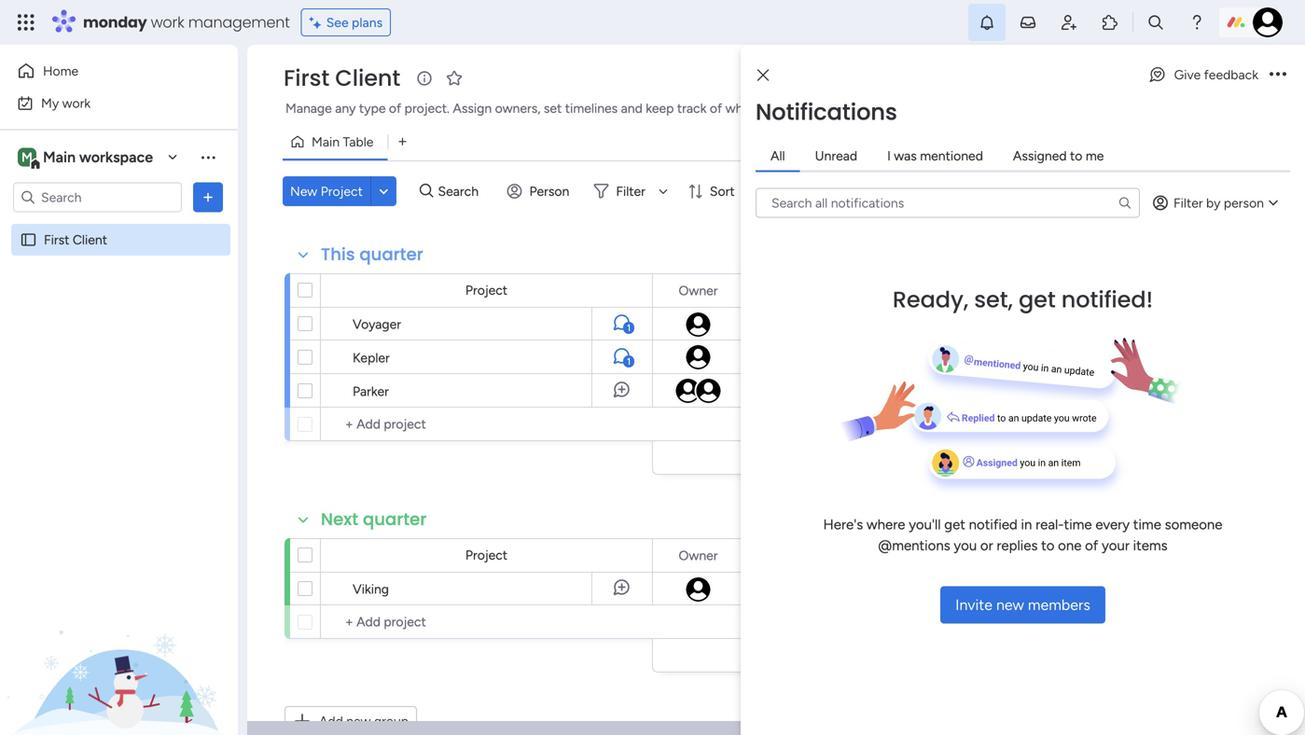 Task type: describe. For each thing, give the bounding box(es) containing it.
timelines
[[565, 100, 618, 116]]

see for see plans
[[326, 14, 349, 30]]

hide button
[[752, 176, 820, 206]]

noah lott image
[[1253, 7, 1283, 37]]

in
[[1021, 516, 1032, 533]]

critical ⚠️️
[[1036, 349, 1094, 365]]

person
[[530, 183, 569, 199]]

16
[[941, 383, 953, 398]]

notifications image
[[978, 13, 997, 32]]

lottie animation image
[[0, 547, 238, 735]]

client inside the first client list box
[[73, 232, 107, 248]]

main for main workspace
[[43, 148, 76, 166]]

project for this quarter
[[466, 282, 508, 298]]

project inside button
[[321, 183, 363, 199]]

unread
[[815, 148, 858, 164]]

ready, set, get notified!
[[893, 284, 1153, 315]]

add view image
[[399, 135, 406, 149]]

viking
[[353, 581, 389, 597]]

invite new members
[[956, 596, 1091, 614]]

ready,
[[893, 284, 969, 315]]

1 time from the left
[[1064, 516, 1092, 533]]

assigned
[[1013, 148, 1067, 164]]

arrow down image
[[652, 180, 675, 202]]

6,
[[925, 582, 934, 597]]

someone
[[1165, 516, 1223, 533]]

filter button
[[586, 176, 675, 206]]

owner for the rightmost options image
[[679, 548, 718, 564]]

assign
[[453, 100, 492, 116]]

more
[[876, 99, 907, 115]]

first client list box
[[0, 220, 238, 508]]

see more link
[[849, 98, 908, 117]]

2 priority from the top
[[1044, 548, 1086, 564]]

members
[[1028, 596, 1091, 614]]

you'll
[[909, 516, 941, 533]]

project for next quarter
[[466, 547, 508, 563]]

your inside "here's where you'll get notified in real-time every time someone @mentions you or replies to one of your items"
[[1102, 537, 1130, 554]]

new
[[996, 596, 1024, 614]]

quarter for next quarter
[[363, 508, 427, 531]]

or
[[981, 537, 993, 554]]

to inside "here's where you'll get notified in real-time every time someone @mentions you or replies to one of your items"
[[1041, 537, 1055, 554]]

Search in workspace field
[[39, 187, 156, 208]]

angle down image
[[379, 184, 388, 198]]

invite new members button
[[941, 586, 1106, 624]]

+ Add project text field
[[330, 413, 644, 436]]

management
[[188, 12, 290, 33]]

1 priority field from the top
[[1040, 280, 1091, 301]]

select product image
[[17, 13, 35, 32]]

next
[[321, 508, 358, 531]]

project
[[794, 100, 837, 116]]

plans
[[352, 14, 383, 30]]

@mentions
[[878, 537, 951, 554]]

my work
[[41, 95, 91, 111]]

where inside "here's where you'll get notified in real-time every time someone @mentions you or replies to one of your items"
[[867, 516, 906, 533]]

new
[[290, 183, 317, 199]]

all
[[771, 148, 785, 164]]

see plans
[[326, 14, 383, 30]]

2 due date field from the top
[[903, 545, 966, 566]]

due date for first due date field
[[908, 283, 961, 299]]

feedback
[[1204, 67, 1259, 83]]

2 due from the top
[[908, 548, 931, 564]]

main for main table
[[312, 134, 340, 150]]

here's where you'll get notified in real-time every time someone @mentions you or replies to one of your items
[[823, 516, 1223, 554]]

invite members image
[[1060, 13, 1079, 32]]

my work button
[[11, 88, 201, 118]]

1 horizontal spatial to
[[1070, 148, 1083, 164]]

1 priority from the top
[[1044, 283, 1086, 299]]

dec 16
[[916, 383, 953, 398]]

filter by person button
[[1144, 188, 1290, 218]]

manage
[[286, 100, 332, 116]]

v2 search image
[[420, 181, 433, 202]]

monday
[[83, 12, 147, 33]]

you
[[954, 537, 977, 554]]

1 due from the top
[[908, 283, 931, 299]]

manage any type of project. assign owners, set timelines and keep track of where your project stands.
[[286, 100, 881, 116]]

keep
[[646, 100, 674, 116]]

monday work management
[[83, 12, 290, 33]]

hide
[[782, 183, 809, 199]]

workspace
[[79, 148, 153, 166]]

public board image
[[20, 231, 37, 249]]

other
[[1180, 384, 1211, 399]]

First Client field
[[279, 63, 405, 94]]

15
[[941, 350, 953, 365]]

work for monday
[[151, 12, 184, 33]]

integrate
[[968, 134, 1022, 150]]

workspace selection element
[[18, 146, 156, 170]]

set,
[[974, 284, 1013, 315]]

sort button
[[680, 176, 746, 206]]

real-
[[1036, 516, 1064, 533]]

medium
[[1041, 383, 1089, 399]]

voyager
[[353, 316, 401, 332]]

items
[[1133, 537, 1168, 554]]

0 horizontal spatial your
[[765, 100, 791, 116]]

i
[[887, 148, 891, 164]]

lottie animation element
[[0, 547, 238, 735]]

quarter for this quarter
[[360, 243, 423, 266]]

add to favorites image
[[445, 69, 464, 87]]

see plans button
[[301, 8, 391, 36]]

inbox image
[[1019, 13, 1038, 32]]

mentioned
[[920, 148, 983, 164]]

1 owner field from the top
[[674, 280, 723, 301]]

1 horizontal spatial options image
[[1270, 68, 1287, 81]]

home
[[43, 63, 79, 79]]

Next quarter field
[[316, 508, 431, 532]]

search image
[[1118, 195, 1133, 210]]

2 owner field from the top
[[674, 545, 723, 566]]

get inside "here's where you'll get notified in real-time every time someone @mentions you or replies to one of your items"
[[945, 516, 966, 533]]

next quarter
[[321, 508, 427, 531]]



Task type: locate. For each thing, give the bounding box(es) containing it.
time up one
[[1064, 516, 1092, 533]]

where up @mentions
[[867, 516, 906, 533]]

1 horizontal spatial work
[[151, 12, 184, 33]]

2 due date from the top
[[908, 548, 961, 564]]

1 button for voyager
[[592, 307, 652, 341]]

invite inside button
[[1173, 70, 1205, 86]]

kepler
[[353, 350, 390, 366]]

where
[[726, 100, 762, 116], [867, 516, 906, 533]]

2 priority field from the top
[[1040, 545, 1091, 566]]

0 horizontal spatial first
[[44, 232, 69, 248]]

1 horizontal spatial invite
[[1173, 70, 1205, 86]]

0 vertical spatial due date
[[908, 283, 961, 299]]

by
[[1206, 195, 1221, 211]]

quarter inside field
[[360, 243, 423, 266]]

1 horizontal spatial client
[[335, 63, 401, 94]]

1 due date field from the top
[[903, 280, 966, 301]]

0 horizontal spatial main
[[43, 148, 76, 166]]

Search all notifications search field
[[756, 188, 1140, 218]]

parker
[[353, 383, 389, 399]]

1 vertical spatial invite
[[956, 596, 993, 614]]

of right type
[[389, 100, 401, 116]]

project
[[321, 183, 363, 199], [466, 282, 508, 298], [466, 547, 508, 563]]

0 vertical spatial first client
[[284, 63, 401, 94]]

column information image down the notified
[[974, 548, 989, 563]]

1
[[1217, 70, 1222, 86], [627, 322, 631, 334], [627, 356, 631, 367]]

0 horizontal spatial see
[[326, 14, 349, 30]]

invite for invite new members
[[956, 596, 993, 614]]

main right workspace image on the left top
[[43, 148, 76, 166]]

2 time from the left
[[1133, 516, 1162, 533]]

0 horizontal spatial client
[[73, 232, 107, 248]]

main table
[[312, 134, 374, 150]]

quarter
[[360, 243, 423, 266], [363, 508, 427, 531]]

1 horizontal spatial filter
[[1174, 195, 1203, 211]]

to
[[1070, 148, 1083, 164], [1041, 537, 1055, 554]]

2024
[[937, 582, 966, 597]]

0 vertical spatial owner field
[[674, 280, 723, 301]]

1 button
[[592, 307, 652, 341], [592, 341, 652, 374]]

assigned to me
[[1013, 148, 1104, 164]]

0 vertical spatial work
[[151, 12, 184, 33]]

2 horizontal spatial of
[[1085, 537, 1099, 554]]

notified!
[[1062, 284, 1153, 315]]

invite for invite / 1
[[1173, 70, 1205, 86]]

column information image right ready,
[[974, 283, 989, 298]]

options image
[[1270, 68, 1287, 81], [718, 275, 731, 307]]

1 horizontal spatial time
[[1133, 516, 1162, 533]]

0 vertical spatial dec
[[916, 350, 938, 365]]

of inside "here's where you'll get notified in real-time every time someone @mentions you or replies to one of your items"
[[1085, 537, 1099, 554]]

0 horizontal spatial time
[[1064, 516, 1092, 533]]

filter inside button
[[1174, 195, 1203, 211]]

priority up high
[[1044, 548, 1086, 564]]

1 vertical spatial first
[[44, 232, 69, 248]]

1 horizontal spatial first client
[[284, 63, 401, 94]]

0 horizontal spatial get
[[945, 516, 966, 533]]

1 horizontal spatial of
[[710, 100, 722, 116]]

track
[[677, 100, 707, 116]]

invite inside button
[[956, 596, 993, 614]]

1 1 button from the top
[[592, 307, 652, 341]]

where right track
[[726, 100, 762, 116]]

1 horizontal spatial get
[[1019, 284, 1056, 315]]

filter for filter
[[616, 183, 646, 199]]

time
[[1064, 516, 1092, 533], [1133, 516, 1162, 533]]

1 column information image from the top
[[974, 283, 989, 298]]

owner
[[679, 283, 718, 299], [679, 548, 718, 564]]

filter by person
[[1174, 195, 1264, 211]]

this quarter
[[321, 243, 423, 266]]

client down search in workspace field
[[73, 232, 107, 248]]

work inside button
[[62, 95, 91, 111]]

quarter inside field
[[363, 508, 427, 531]]

1 vertical spatial work
[[62, 95, 91, 111]]

1 vertical spatial see
[[851, 99, 873, 115]]

date
[[935, 283, 961, 299], [935, 548, 961, 564]]

high
[[1051, 582, 1079, 598]]

to left me
[[1070, 148, 1083, 164]]

priority
[[1044, 283, 1086, 299], [1044, 548, 1086, 564]]

0 horizontal spatial to
[[1041, 537, 1055, 554]]

here's
[[823, 516, 863, 533]]

table
[[343, 134, 374, 150]]

1 date from the top
[[935, 283, 961, 299]]

1 vertical spatial column information image
[[974, 548, 989, 563]]

to down real-
[[1041, 537, 1055, 554]]

give
[[1174, 67, 1201, 83]]

this
[[321, 243, 355, 266]]

home button
[[11, 56, 201, 86]]

quarter right "next"
[[363, 508, 427, 531]]

1 vertical spatial date
[[935, 548, 961, 564]]

1 for voyager
[[627, 322, 631, 334]]

work right monday
[[151, 12, 184, 33]]

due date down 'you'll'
[[908, 548, 961, 564]]

filter inside "popup button"
[[616, 183, 646, 199]]

notifications
[[756, 97, 897, 128]]

every
[[1096, 516, 1130, 533]]

1 dec from the top
[[916, 350, 938, 365]]

1 vertical spatial due date
[[908, 548, 961, 564]]

main inside button
[[312, 134, 340, 150]]

0 vertical spatial project
[[321, 183, 363, 199]]

priority field up critical ⚠️️
[[1040, 280, 1091, 301]]

critical
[[1036, 349, 1078, 365]]

set
[[544, 100, 562, 116]]

1 due date from the top
[[908, 283, 961, 299]]

0 vertical spatial get
[[1019, 284, 1056, 315]]

due up dec 15
[[908, 283, 931, 299]]

1 vertical spatial your
[[1102, 537, 1130, 554]]

1 horizontal spatial see
[[851, 99, 873, 115]]

dec
[[916, 350, 938, 365], [916, 383, 938, 398]]

any
[[335, 100, 356, 116]]

0 vertical spatial first
[[284, 63, 330, 94]]

0 vertical spatial owner
[[679, 283, 718, 299]]

due date left set,
[[908, 283, 961, 299]]

get right set,
[[1019, 284, 1056, 315]]

+ Add project text field
[[330, 611, 644, 634]]

1 vertical spatial 1
[[627, 322, 631, 334]]

quarter right this
[[360, 243, 423, 266]]

0 horizontal spatial invite
[[956, 596, 993, 614]]

column information image for first due date field
[[974, 283, 989, 298]]

1 button for kepler
[[592, 341, 652, 374]]

2 date from the top
[[935, 548, 961, 564]]

was
[[894, 148, 917, 164]]

Search field
[[433, 178, 489, 204]]

dialog
[[741, 45, 1305, 735]]

type
[[359, 100, 386, 116]]

search everything image
[[1147, 13, 1165, 32]]

see more
[[851, 99, 907, 115]]

dec left 16
[[916, 383, 938, 398]]

1 vertical spatial priority field
[[1040, 545, 1091, 566]]

1 vertical spatial owner
[[679, 548, 718, 564]]

client up type
[[335, 63, 401, 94]]

main table button
[[283, 127, 388, 157]]

new project button
[[283, 176, 370, 206]]

1 for kepler
[[627, 356, 631, 367]]

None search field
[[756, 188, 1140, 218]]

main workspace
[[43, 148, 153, 166]]

time up items on the bottom
[[1133, 516, 1162, 533]]

0 horizontal spatial first client
[[44, 232, 107, 248]]

main
[[312, 134, 340, 150], [43, 148, 76, 166]]

1 vertical spatial get
[[945, 516, 966, 533]]

1 vertical spatial first client
[[44, 232, 107, 248]]

due date
[[908, 283, 961, 299], [908, 548, 961, 564]]

first inside list box
[[44, 232, 69, 248]]

stands.
[[840, 100, 881, 116]]

first client right public board image
[[44, 232, 107, 248]]

2 dec from the top
[[916, 383, 938, 398]]

1 horizontal spatial your
[[1102, 537, 1130, 554]]

due date field left set,
[[903, 280, 966, 301]]

first client up any
[[284, 63, 401, 94]]

invite
[[1173, 70, 1205, 86], [956, 596, 993, 614]]

main inside workspace selection element
[[43, 148, 76, 166]]

dialog containing notifications
[[741, 45, 1305, 735]]

1 horizontal spatial where
[[867, 516, 906, 533]]

replies
[[997, 537, 1038, 554]]

work right "my"
[[62, 95, 91, 111]]

0 vertical spatial options image
[[199, 188, 217, 207]]

see
[[326, 14, 349, 30], [851, 99, 873, 115]]

notified
[[969, 516, 1018, 533]]

0 horizontal spatial options image
[[718, 275, 731, 307]]

0 vertical spatial due date field
[[903, 280, 966, 301]]

new project
[[290, 183, 363, 199]]

filter for filter by person
[[1174, 195, 1203, 211]]

options image
[[199, 188, 217, 207], [718, 540, 731, 572]]

Priority field
[[1040, 280, 1091, 301], [1040, 545, 1091, 566]]

priority field up high
[[1040, 545, 1091, 566]]

date up 2024
[[935, 548, 961, 564]]

main left table
[[312, 134, 340, 150]]

date for first due date field from the bottom of the page
[[935, 548, 961, 564]]

client
[[335, 63, 401, 94], [73, 232, 107, 248]]

0 vertical spatial priority
[[1044, 283, 1086, 299]]

invite left new
[[956, 596, 993, 614]]

due date field down 'you'll'
[[903, 545, 966, 566]]

dec 15
[[916, 350, 953, 365]]

of right track
[[710, 100, 722, 116]]

due date for first due date field from the bottom of the page
[[908, 548, 961, 564]]

date for first due date field
[[935, 283, 961, 299]]

my
[[41, 95, 59, 111]]

filter left by
[[1174, 195, 1203, 211]]

1 inside button
[[1217, 70, 1222, 86]]

0 vertical spatial your
[[765, 100, 791, 116]]

invite left /
[[1173, 70, 1205, 86]]

show board description image
[[414, 69, 436, 88]]

/
[[1209, 70, 1214, 86]]

jan 6, 2024
[[903, 582, 966, 597]]

0 horizontal spatial options image
[[199, 188, 217, 207]]

jan
[[903, 582, 922, 597]]

first right public board image
[[44, 232, 69, 248]]

column information image for first due date field from the bottom of the page
[[974, 548, 989, 563]]

1 vertical spatial dec
[[916, 383, 938, 398]]

workspace image
[[18, 147, 36, 167]]

apps image
[[1101, 13, 1120, 32]]

your
[[765, 100, 791, 116], [1102, 537, 1130, 554]]

project.
[[405, 100, 450, 116]]

one
[[1058, 537, 1082, 554]]

work for my
[[62, 95, 91, 111]]

0 horizontal spatial filter
[[616, 183, 646, 199]]

option
[[0, 223, 238, 227]]

dec left 15
[[916, 350, 938, 365]]

invite / 1
[[1173, 70, 1222, 86]]

filter
[[616, 183, 646, 199], [1174, 195, 1203, 211]]

person button
[[500, 176, 581, 206]]

1 vertical spatial project
[[466, 282, 508, 298]]

filter left arrow down image
[[616, 183, 646, 199]]

1 vertical spatial options image
[[718, 275, 731, 307]]

2 column information image from the top
[[974, 548, 989, 563]]

1 vertical spatial priority
[[1044, 548, 1086, 564]]

0 vertical spatial date
[[935, 283, 961, 299]]

1 horizontal spatial first
[[284, 63, 330, 94]]

your down the every in the bottom right of the page
[[1102, 537, 1130, 554]]

1 vertical spatial options image
[[718, 540, 731, 572]]

2 vertical spatial 1
[[627, 356, 631, 367]]

dec for dec 16
[[916, 383, 938, 398]]

see for see more
[[851, 99, 873, 115]]

0 vertical spatial see
[[326, 14, 349, 30]]

first client inside list box
[[44, 232, 107, 248]]

column information image
[[974, 283, 989, 298], [974, 548, 989, 563]]

Due date field
[[903, 280, 966, 301], [903, 545, 966, 566]]

of right one
[[1085, 537, 1099, 554]]

1 vertical spatial client
[[73, 232, 107, 248]]

2 1 button from the top
[[592, 341, 652, 374]]

invite / 1 button
[[1138, 63, 1231, 93]]

get up you
[[945, 516, 966, 533]]

0 vertical spatial to
[[1070, 148, 1083, 164]]

owner for leftmost options icon
[[679, 283, 718, 299]]

get
[[1019, 284, 1056, 315], [945, 516, 966, 533]]

due down 'you'll'
[[908, 548, 931, 564]]

help image
[[1188, 13, 1206, 32]]

see inside button
[[326, 14, 349, 30]]

1 vertical spatial owner field
[[674, 545, 723, 566]]

1 horizontal spatial options image
[[718, 540, 731, 572]]

0 vertical spatial 1
[[1217, 70, 1222, 86]]

due
[[908, 283, 931, 299], [908, 548, 931, 564]]

your left project
[[765, 100, 791, 116]]

1 vertical spatial due date field
[[903, 545, 966, 566]]

0 vertical spatial client
[[335, 63, 401, 94]]

This quarter field
[[316, 243, 428, 267]]

sort
[[710, 183, 735, 199]]

0 vertical spatial quarter
[[360, 243, 423, 266]]

0 vertical spatial due
[[908, 283, 931, 299]]

0 horizontal spatial work
[[62, 95, 91, 111]]

2 vertical spatial project
[[466, 547, 508, 563]]

priority up critical ⚠️️
[[1044, 283, 1086, 299]]

1 vertical spatial to
[[1041, 537, 1055, 554]]

Owner field
[[674, 280, 723, 301], [674, 545, 723, 566]]

1 owner from the top
[[679, 283, 718, 299]]

person
[[1224, 195, 1264, 211]]

m
[[22, 149, 33, 165]]

date left set,
[[935, 283, 961, 299]]

0 horizontal spatial of
[[389, 100, 401, 116]]

2 owner from the top
[[679, 548, 718, 564]]

first up manage
[[284, 63, 330, 94]]

see left more
[[851, 99, 873, 115]]

⚠️️
[[1081, 349, 1094, 365]]

0 horizontal spatial where
[[726, 100, 762, 116]]

give feedback button
[[1141, 60, 1266, 90]]

owners,
[[495, 100, 541, 116]]

0 vertical spatial priority field
[[1040, 280, 1091, 301]]

0 vertical spatial column information image
[[974, 283, 989, 298]]

1 horizontal spatial main
[[312, 134, 340, 150]]

0 vertical spatial options image
[[1270, 68, 1287, 81]]

dec for dec 15
[[916, 350, 938, 365]]

1 vertical spatial due
[[908, 548, 931, 564]]

1 vertical spatial quarter
[[363, 508, 427, 531]]

0 vertical spatial invite
[[1173, 70, 1205, 86]]

1 vertical spatial where
[[867, 516, 906, 533]]

see left plans
[[326, 14, 349, 30]]

workspace options image
[[199, 148, 217, 166]]

give feedback
[[1174, 67, 1259, 83]]

me
[[1086, 148, 1104, 164]]

0 vertical spatial where
[[726, 100, 762, 116]]

and
[[621, 100, 643, 116]]



Task type: vqa. For each thing, say whether or not it's contained in the screenshot.
Noah Lott
no



